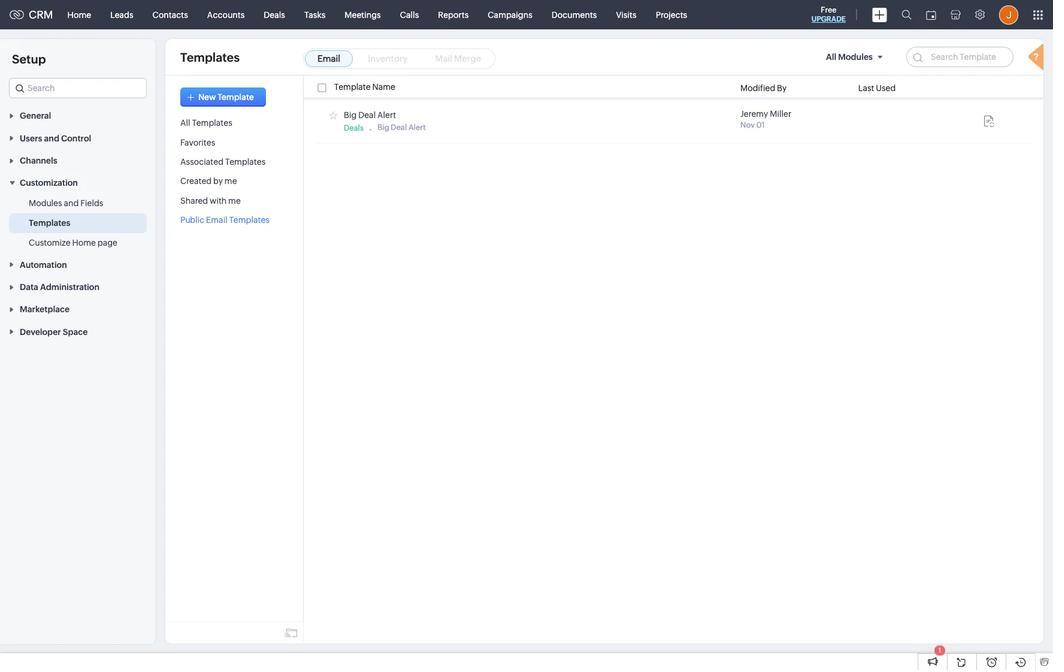 Task type: vqa. For each thing, say whether or not it's contained in the screenshot.
bottom The To
no



Task type: describe. For each thing, give the bounding box(es) containing it.
nov
[[741, 121, 755, 130]]

upgrade
[[812, 15, 846, 23]]

free
[[821, 5, 837, 14]]

campaigns link
[[479, 0, 542, 29]]

1 vertical spatial deals
[[344, 123, 364, 132]]

calendar image
[[927, 10, 937, 19]]

all for all templates
[[180, 118, 190, 128]]

tasks
[[304, 10, 326, 19]]

automation button
[[0, 253, 156, 276]]

leads
[[110, 10, 133, 19]]

template inside new template button
[[218, 92, 254, 102]]

Search Template text field
[[907, 47, 1014, 67]]

customize
[[29, 238, 71, 248]]

associated templates link
[[180, 157, 266, 167]]

1 vertical spatial big deal alert
[[378, 123, 426, 132]]

modified
[[741, 83, 776, 93]]

customize home page link
[[29, 237, 117, 249]]

01
[[757, 121, 765, 130]]

templates inside customization region
[[29, 218, 70, 228]]

leads link
[[101, 0, 143, 29]]

email link
[[305, 50, 353, 67]]

customize home page
[[29, 238, 117, 248]]

contacts
[[153, 10, 188, 19]]

public
[[180, 215, 205, 225]]

marketplace
[[20, 305, 70, 314]]

modules and fields
[[29, 199, 103, 208]]

all templates
[[180, 118, 232, 128]]

0 vertical spatial deal
[[359, 110, 376, 120]]

users and control button
[[0, 127, 156, 149]]

deals link
[[254, 0, 295, 29]]

modules inside customization region
[[29, 199, 62, 208]]

by
[[213, 176, 223, 186]]

public email templates
[[180, 215, 270, 225]]

jeremy
[[741, 109, 769, 119]]

jeremy miller link
[[741, 109, 792, 119]]

0 vertical spatial alert
[[378, 110, 396, 120]]

visits link
[[607, 0, 647, 29]]

jeremy miller nov 01
[[741, 109, 792, 130]]

me for created by me
[[225, 176, 237, 186]]

1 horizontal spatial alert
[[409, 123, 426, 132]]

automation
[[20, 260, 67, 270]]

1 vertical spatial email
[[206, 215, 228, 225]]

new template button
[[180, 88, 266, 107]]

customization
[[20, 178, 78, 188]]

with
[[210, 196, 227, 205]]

accounts
[[207, 10, 245, 19]]

contacts link
[[143, 0, 198, 29]]

control
[[61, 133, 91, 143]]

all modules
[[827, 52, 873, 62]]

Search text field
[[10, 79, 146, 98]]

fields
[[80, 199, 103, 208]]

reports
[[438, 10, 469, 19]]

public email templates link
[[180, 215, 270, 225]]

create menu image
[[873, 7, 888, 22]]

created by me
[[180, 176, 237, 186]]

all templates link
[[180, 118, 232, 128]]

shared with me
[[180, 196, 241, 205]]

templates link
[[29, 217, 70, 229]]

projects
[[656, 10, 688, 19]]

documents link
[[542, 0, 607, 29]]

modules and fields link
[[29, 197, 103, 209]]



Task type: locate. For each thing, give the bounding box(es) containing it.
tasks link
[[295, 0, 335, 29]]

0 vertical spatial template
[[334, 82, 371, 92]]

0 horizontal spatial email
[[206, 215, 228, 225]]

channels
[[20, 156, 57, 165]]

name
[[373, 82, 396, 92]]

templates up created by me
[[225, 157, 266, 167]]

1 horizontal spatial modules
[[839, 52, 873, 62]]

email up template name
[[318, 53, 341, 64]]

reports link
[[429, 0, 479, 29]]

0 vertical spatial deals
[[264, 10, 285, 19]]

setup
[[12, 52, 46, 66]]

new template
[[198, 92, 254, 102]]

me for shared with me
[[228, 196, 241, 205]]

template right new
[[218, 92, 254, 102]]

customization region
[[0, 194, 156, 253]]

all up favorites link
[[180, 118, 190, 128]]

1 vertical spatial home
[[72, 238, 96, 248]]

0 horizontal spatial big
[[344, 110, 357, 120]]

data
[[20, 282, 38, 292]]

big down big deal alert link
[[378, 123, 389, 132]]

templates up favorites link
[[192, 118, 232, 128]]

me right by
[[225, 176, 237, 186]]

home inside customization region
[[72, 238, 96, 248]]

last used
[[859, 83, 896, 93]]

and for users
[[44, 133, 59, 143]]

new
[[198, 92, 216, 102]]

templates up customize at top
[[29, 218, 70, 228]]

0 horizontal spatial deal
[[359, 110, 376, 120]]

alert
[[378, 110, 396, 120], [409, 123, 426, 132]]

visits
[[617, 10, 637, 19]]

big deal alert down template name
[[344, 110, 396, 120]]

1 vertical spatial all
[[180, 118, 190, 128]]

0 vertical spatial big deal alert
[[344, 110, 396, 120]]

home up "automation" dropdown button
[[72, 238, 96, 248]]

campaigns
[[488, 10, 533, 19]]

developer
[[20, 327, 61, 337]]

crm link
[[10, 8, 53, 21]]

meetings link
[[335, 0, 391, 29]]

by
[[778, 83, 787, 93]]

email inside email link
[[318, 53, 341, 64]]

deal down template name
[[359, 110, 376, 120]]

email down with
[[206, 215, 228, 225]]

modules inside field
[[839, 52, 873, 62]]

big deal alert link
[[344, 110, 396, 120]]

calls
[[400, 10, 419, 19]]

developer space
[[20, 327, 88, 337]]

me right with
[[228, 196, 241, 205]]

0 horizontal spatial modules
[[29, 199, 62, 208]]

users and control
[[20, 133, 91, 143]]

general button
[[0, 104, 156, 127]]

deal
[[359, 110, 376, 120], [391, 123, 407, 132]]

all inside field
[[827, 52, 837, 62]]

0 vertical spatial and
[[44, 133, 59, 143]]

1 vertical spatial template
[[218, 92, 254, 102]]

1 horizontal spatial all
[[827, 52, 837, 62]]

deals left tasks link
[[264, 10, 285, 19]]

administration
[[40, 282, 100, 292]]

All Modules field
[[822, 47, 892, 67]]

and right users
[[44, 133, 59, 143]]

create menu element
[[866, 0, 895, 29]]

modified by
[[741, 83, 787, 93]]

0 vertical spatial big
[[344, 110, 357, 120]]

and for modules
[[64, 199, 79, 208]]

deals down big deal alert link
[[344, 123, 364, 132]]

1 horizontal spatial deal
[[391, 123, 407, 132]]

space
[[63, 327, 88, 337]]

shared
[[180, 196, 208, 205]]

shared with me link
[[180, 196, 241, 205]]

home
[[67, 10, 91, 19], [72, 238, 96, 248]]

accounts link
[[198, 0, 254, 29]]

data administration button
[[0, 276, 156, 298]]

documents
[[552, 10, 597, 19]]

profile image
[[1000, 5, 1019, 24]]

1 horizontal spatial deals
[[344, 123, 364, 132]]

0 horizontal spatial alert
[[378, 110, 396, 120]]

0 vertical spatial me
[[225, 176, 237, 186]]

1 horizontal spatial and
[[64, 199, 79, 208]]

search image
[[902, 10, 912, 20]]

associated
[[180, 157, 224, 167]]

data administration
[[20, 282, 100, 292]]

users
[[20, 133, 42, 143]]

customization button
[[0, 171, 156, 194]]

modules up templates link
[[29, 199, 62, 208]]

1
[[939, 647, 942, 654]]

all for all modules
[[827, 52, 837, 62]]

None field
[[9, 78, 147, 98]]

projects link
[[647, 0, 697, 29]]

free upgrade
[[812, 5, 846, 23]]

big down template name
[[344, 110, 357, 120]]

search element
[[895, 0, 920, 29]]

created by me link
[[180, 176, 237, 186]]

1 vertical spatial alert
[[409, 123, 426, 132]]

all down upgrade
[[827, 52, 837, 62]]

1 horizontal spatial big
[[378, 123, 389, 132]]

0 vertical spatial email
[[318, 53, 341, 64]]

home right crm
[[67, 10, 91, 19]]

0 horizontal spatial deals
[[264, 10, 285, 19]]

page
[[98, 238, 117, 248]]

1 vertical spatial modules
[[29, 199, 62, 208]]

last
[[859, 83, 875, 93]]

crm
[[29, 8, 53, 21]]

meetings
[[345, 10, 381, 19]]

0 vertical spatial modules
[[839, 52, 873, 62]]

created
[[180, 176, 212, 186]]

and inside modules and fields link
[[64, 199, 79, 208]]

0 horizontal spatial template
[[218, 92, 254, 102]]

and inside users and control "dropdown button"
[[44, 133, 59, 143]]

and
[[44, 133, 59, 143], [64, 199, 79, 208]]

used
[[877, 83, 896, 93]]

favorites
[[180, 138, 215, 147]]

templates down shared with me
[[229, 215, 270, 225]]

general
[[20, 111, 51, 121]]

channels button
[[0, 149, 156, 171]]

1 vertical spatial big
[[378, 123, 389, 132]]

1 horizontal spatial template
[[334, 82, 371, 92]]

deals
[[264, 10, 285, 19], [344, 123, 364, 132]]

profile element
[[993, 0, 1026, 29]]

email
[[318, 53, 341, 64], [206, 215, 228, 225]]

big deal alert down big deal alert link
[[378, 123, 426, 132]]

1 horizontal spatial email
[[318, 53, 341, 64]]

template name
[[334, 82, 396, 92]]

marketplace button
[[0, 298, 156, 320]]

0 horizontal spatial all
[[180, 118, 190, 128]]

1 vertical spatial deal
[[391, 123, 407, 132]]

templates up new
[[180, 50, 240, 64]]

template left name
[[334, 82, 371, 92]]

associated templates
[[180, 157, 266, 167]]

modules up last
[[839, 52, 873, 62]]

home link
[[58, 0, 101, 29]]

favorites link
[[180, 138, 215, 147]]

and left 'fields'
[[64, 199, 79, 208]]

all
[[827, 52, 837, 62], [180, 118, 190, 128]]

0 vertical spatial all
[[827, 52, 837, 62]]

1 vertical spatial me
[[228, 196, 241, 205]]

miller
[[770, 109, 792, 119]]

0 vertical spatial home
[[67, 10, 91, 19]]

big deal alert
[[344, 110, 396, 120], [378, 123, 426, 132]]

1 vertical spatial and
[[64, 199, 79, 208]]

me
[[225, 176, 237, 186], [228, 196, 241, 205]]

calls link
[[391, 0, 429, 29]]

developer space button
[[0, 320, 156, 343]]

deal down big deal alert link
[[391, 123, 407, 132]]

0 horizontal spatial and
[[44, 133, 59, 143]]

modules
[[839, 52, 873, 62], [29, 199, 62, 208]]



